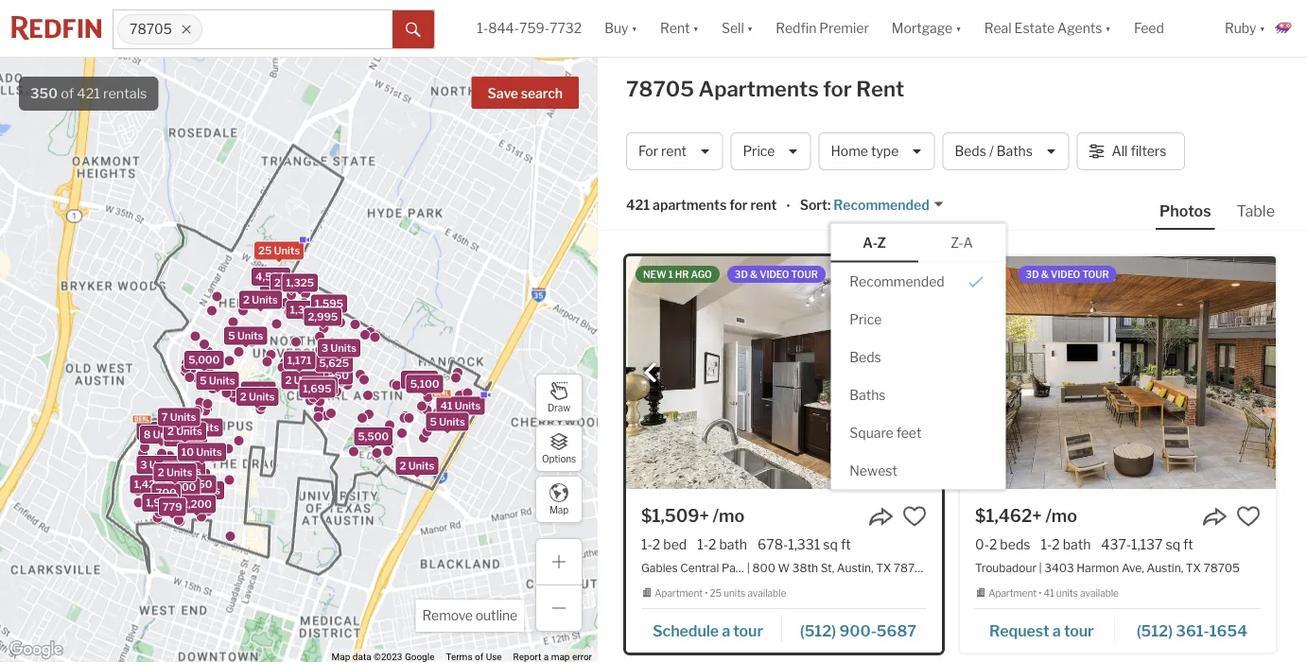 Task type: describe. For each thing, give the bounding box(es) containing it.
• for $1,462+ /mo
[[1039, 588, 1042, 599]]

home type
[[831, 143, 899, 159]]

user photo image
[[1273, 17, 1296, 40]]

sq for $1,509+ /mo
[[823, 536, 838, 552]]

mortgage ▾
[[892, 20, 962, 36]]

rent inside dropdown button
[[660, 20, 690, 36]]

3d for deal
[[1026, 269, 1039, 280]]

▾ for buy ▾
[[631, 20, 638, 36]]

schedule a tour button
[[641, 615, 782, 643]]

price button for home type
[[731, 132, 811, 170]]

1 vertical spatial recommended
[[850, 274, 945, 290]]

25 inside map region
[[258, 245, 272, 257]]

available for $1,509+ /mo
[[748, 588, 786, 599]]

dialog containing a-z
[[831, 224, 1006, 490]]

real estate agents ▾
[[984, 20, 1111, 36]]

1
[[669, 269, 673, 280]]

2,150
[[184, 478, 212, 491]]

save search button
[[472, 77, 579, 109]]

favorite button checkbox
[[902, 504, 927, 529]]

3403
[[1045, 561, 1074, 574]]

3 units up 2,300
[[166, 465, 201, 477]]

41 units
[[440, 399, 481, 412]]

feet
[[897, 425, 922, 441]]

price for home type
[[743, 143, 775, 159]]

3 up 1,425 in the bottom of the page
[[140, 459, 147, 471]]

970
[[141, 425, 161, 437]]

0 vertical spatial recommended
[[834, 197, 930, 213]]

remove
[[422, 608, 473, 624]]

search
[[521, 86, 563, 102]]

sq for $1,462+ /mo
[[1166, 536, 1181, 552]]

ave,
[[1122, 561, 1144, 574]]

1,800
[[296, 373, 325, 385]]

25 units
[[258, 245, 300, 257]]

home
[[831, 143, 868, 159]]

/mo for $1,509+ /mo
[[713, 505, 745, 526]]

2 tx from the left
[[1186, 561, 1201, 574]]

779
[[163, 501, 182, 513]]

a-z
[[863, 234, 886, 251]]

(512) for $1,509+ /mo
[[800, 621, 836, 640]]

for
[[639, 143, 658, 159]]

5687
[[877, 621, 917, 640]]

a for $1,509+
[[722, 621, 730, 640]]

feed button
[[1123, 0, 1214, 57]]

1,450
[[178, 472, 206, 484]]

photo of 800 w 38th st, austin, tx 78705 image
[[626, 256, 942, 489]]

price for beds
[[850, 311, 882, 327]]

3 units up the 10 units
[[184, 421, 219, 434]]

(512) 361-1654
[[1137, 621, 1248, 640]]

favorite button image
[[902, 504, 927, 529]]

2 austin, from the left
[[1147, 561, 1184, 574]]

apartment for $1,509+
[[655, 588, 703, 599]]

previous button image
[[641, 363, 660, 382]]

78705 up the for rent
[[626, 76, 694, 102]]

78705 down favorite button image
[[1204, 561, 1240, 574]]

0 horizontal spatial 5
[[200, 374, 207, 387]]

park
[[722, 561, 746, 574]]

of
[[61, 85, 74, 102]]

(512) 900-5687 link
[[782, 613, 927, 645]]

w
[[778, 561, 790, 574]]

apartments
[[699, 76, 819, 102]]

3 units up 1,425 in the bottom of the page
[[140, 459, 175, 471]]

$1,509+ /mo
[[641, 505, 745, 526]]

0 vertical spatial 5 units
[[228, 330, 263, 342]]

2,300
[[166, 481, 196, 493]]

1- up gables
[[641, 536, 653, 552]]

mortgage ▾ button
[[881, 0, 973, 57]]

$1,462+ /mo
[[975, 505, 1078, 526]]

8 units
[[144, 429, 179, 441]]

baths inside dialog
[[850, 387, 886, 403]]

1- up 3403
[[1041, 536, 1052, 552]]

outline
[[476, 608, 517, 624]]

video for new 1 hr ago
[[760, 269, 789, 280]]

7 units
[[162, 411, 196, 423]]

10
[[181, 446, 194, 458]]

0 vertical spatial baths
[[997, 143, 1033, 159]]

1,350
[[290, 303, 319, 316]]

1,650
[[320, 369, 349, 382]]

mortgage ▾ button
[[892, 0, 962, 57]]

1 | from the left
[[747, 561, 750, 574]]

a
[[964, 234, 973, 251]]

▾ for rent ▾
[[693, 20, 699, 36]]

361-
[[1176, 621, 1210, 640]]

1 tx from the left
[[876, 561, 891, 574]]

1,595
[[315, 298, 343, 310]]

ruby
[[1225, 20, 1257, 36]]

1 horizontal spatial 25
[[710, 588, 722, 599]]

request
[[990, 621, 1050, 640]]

1,171
[[287, 354, 312, 367]]

ruby ▾
[[1225, 20, 1266, 36]]

photo of 3403 harmon ave, austin, tx 78705 image
[[960, 256, 1276, 489]]

759-
[[519, 20, 550, 36]]

• for $1,509+ /mo
[[705, 588, 708, 599]]

2,995
[[308, 311, 338, 323]]

3d & video tour for deal
[[1026, 269, 1109, 280]]

3 up 2,300
[[166, 465, 173, 477]]

apartment • 41 units available
[[989, 588, 1119, 599]]

4,500
[[255, 270, 287, 283]]

favorite button checkbox
[[1236, 504, 1261, 529]]

all
[[1112, 143, 1128, 159]]

2,200
[[182, 498, 212, 511]]

gables
[[641, 561, 678, 574]]

ft for $1,509+ /mo
[[841, 536, 851, 552]]

z-
[[951, 234, 964, 251]]

apartments
[[653, 197, 727, 213]]

1,150
[[245, 385, 272, 397]]

draw button
[[535, 374, 583, 421]]

units for $1,462+ /mo
[[1057, 588, 1078, 599]]

(512) for $1,462+ /mo
[[1137, 621, 1173, 640]]

map region
[[0, 0, 813, 662]]

sell ▾
[[722, 20, 753, 36]]

all filters
[[1112, 143, 1167, 159]]

0 vertical spatial 421
[[77, 85, 100, 102]]

rent ▾ button
[[660, 0, 699, 57]]

tour for new 1 hr ago
[[791, 269, 818, 280]]

apartment • 25 units available
[[655, 588, 786, 599]]

1,425
[[134, 478, 162, 490]]

square feet
[[850, 425, 922, 441]]

for rent
[[639, 143, 687, 159]]

submit search image
[[406, 22, 421, 38]]

map button
[[535, 476, 583, 523]]

1 vertical spatial 5 units
[[200, 374, 235, 387]]

beds button
[[831, 338, 1006, 376]]

rent ▾ button
[[649, 0, 710, 57]]

1,331
[[788, 536, 820, 552]]

beds for beds / baths
[[955, 143, 987, 159]]

678-1,331 sq ft
[[758, 536, 851, 552]]

tour for $1,462+ /mo
[[1064, 621, 1094, 640]]

all filters button
[[1077, 132, 1185, 170]]

1-844-759-7732
[[477, 20, 582, 36]]

$1,462+
[[975, 505, 1042, 526]]

7
[[162, 411, 168, 423]]



Task type: vqa. For each thing, say whether or not it's contained in the screenshot.
e
no



Task type: locate. For each thing, give the bounding box(es) containing it.
price button down 78705 apartments for rent
[[731, 132, 811, 170]]

1 horizontal spatial 41
[[1044, 588, 1054, 599]]

3
[[322, 342, 328, 354], [184, 421, 191, 434], [140, 459, 147, 471], [166, 465, 173, 477]]

(512) 361-1654 link
[[1116, 613, 1261, 645]]

3d right the ago
[[735, 269, 748, 280]]

0 vertical spatial 5
[[228, 330, 235, 342]]

800
[[753, 561, 776, 574]]

▾ inside 'link'
[[1105, 20, 1111, 36]]

beds
[[1000, 536, 1031, 552]]

1 & from the left
[[750, 269, 758, 280]]

tour for $1,509+ /mo
[[733, 621, 763, 640]]

2 video from the left
[[1051, 269, 1081, 280]]

1 horizontal spatial sq
[[1166, 536, 1181, 552]]

2 apartment from the left
[[989, 588, 1037, 599]]

recommended button up z
[[831, 196, 945, 214]]

/mo
[[713, 505, 745, 526], [1046, 505, 1078, 526]]

price button for beds
[[831, 300, 1006, 338]]

price down the apartments on the top right
[[743, 143, 775, 159]]

1 tour from the left
[[733, 621, 763, 640]]

harmon
[[1077, 561, 1119, 574]]

rent up type
[[856, 76, 904, 102]]

recommended down z
[[850, 274, 945, 290]]

5 ▾ from the left
[[1105, 20, 1111, 36]]

1- up central
[[697, 536, 709, 552]]

78705 apartments for rent
[[626, 76, 904, 102]]

z-a
[[951, 234, 973, 251]]

1654
[[1210, 621, 1248, 640]]

38th
[[792, 561, 818, 574]]

0 horizontal spatial video
[[760, 269, 789, 280]]

price button
[[731, 132, 811, 170], [831, 300, 1006, 338]]

baths right '/'
[[997, 143, 1033, 159]]

0 vertical spatial price button
[[731, 132, 811, 170]]

ft for $1,462+ /mo
[[1183, 536, 1194, 552]]

• down central
[[705, 588, 708, 599]]

678-
[[758, 536, 788, 552]]

0 horizontal spatial rent
[[661, 143, 687, 159]]

1 horizontal spatial tour
[[1083, 269, 1109, 280]]

bath for $1,462+ /mo
[[1063, 536, 1091, 552]]

available down 800
[[748, 588, 786, 599]]

new
[[643, 269, 667, 280]]

3d & video tour right the ago
[[735, 269, 818, 280]]

421 left apartments
[[626, 197, 650, 213]]

save search
[[488, 86, 563, 102]]

request a tour
[[990, 621, 1094, 640]]

tx down 437-1,137 sq ft
[[1186, 561, 1201, 574]]

1 available from the left
[[748, 588, 786, 599]]

0 vertical spatial price
[[743, 143, 775, 159]]

troubadour
[[975, 561, 1037, 574]]

0 vertical spatial for
[[823, 76, 852, 102]]

tx right st,
[[876, 561, 891, 574]]

recommended
[[834, 197, 930, 213], [850, 274, 945, 290]]

2 (512) from the left
[[1137, 621, 1173, 640]]

0 horizontal spatial for
[[729, 197, 748, 213]]

1 horizontal spatial 421
[[626, 197, 650, 213]]

3 units up 5,625 at the bottom of page
[[322, 342, 357, 354]]

1 horizontal spatial a
[[1053, 621, 1061, 640]]

units for $1,509+ /mo
[[724, 588, 746, 599]]

dialog
[[831, 224, 1006, 490]]

1 vertical spatial 41
[[1044, 588, 1054, 599]]

1 horizontal spatial &
[[1041, 269, 1049, 280]]

1 horizontal spatial 3d & video tour
[[1026, 269, 1109, 280]]

& for new 1 hr ago
[[750, 269, 758, 280]]

beds / baths
[[955, 143, 1033, 159]]

0 horizontal spatial bath
[[719, 536, 747, 552]]

gables central park | 800 w 38th st, austin, tx 78705
[[641, 561, 930, 574]]

2 ▾ from the left
[[693, 20, 699, 36]]

1 horizontal spatial apartment
[[989, 588, 1037, 599]]

0 vertical spatial beds
[[955, 143, 987, 159]]

1 horizontal spatial ft
[[1183, 536, 1194, 552]]

1 horizontal spatial price button
[[831, 300, 1006, 338]]

4 ▾ from the left
[[956, 20, 962, 36]]

video
[[760, 269, 789, 280], [1051, 269, 1081, 280]]

austin,
[[837, 561, 874, 574], [1147, 561, 1184, 574]]

1 horizontal spatial •
[[786, 198, 791, 214]]

2 horizontal spatial 5
[[430, 416, 437, 428]]

0 horizontal spatial 421
[[77, 85, 100, 102]]

3d right deal
[[1026, 269, 1039, 280]]

beds for beds
[[850, 349, 881, 365]]

1 bath from the left
[[719, 536, 747, 552]]

tour
[[733, 621, 763, 640], [1064, 621, 1094, 640]]

5,500
[[358, 430, 389, 443]]

8
[[144, 429, 151, 441]]

0-2 beds
[[975, 536, 1031, 552]]

0 horizontal spatial 3d
[[735, 269, 748, 280]]

bath
[[719, 536, 747, 552], [1063, 536, 1091, 552]]

$1,509+
[[641, 505, 709, 526]]

1 horizontal spatial tx
[[1186, 561, 1201, 574]]

remove outline
[[422, 608, 517, 624]]

1 vertical spatial baths
[[850, 387, 886, 403]]

troubadour | 3403 harmon ave, austin, tx 78705
[[975, 561, 1240, 574]]

2 horizontal spatial •
[[1039, 588, 1042, 599]]

price inside dialog
[[850, 311, 882, 327]]

request a tour button
[[975, 615, 1116, 643]]

1 horizontal spatial price
[[850, 311, 882, 327]]

0 horizontal spatial 1-2 bath
[[697, 536, 747, 552]]

3d & video tour for new 1 hr ago
[[735, 269, 818, 280]]

a down the apartment • 41 units available
[[1053, 621, 1061, 640]]

rent
[[660, 20, 690, 36], [856, 76, 904, 102]]

units down "park"
[[724, 588, 746, 599]]

rent right for
[[661, 143, 687, 159]]

1 horizontal spatial bath
[[1063, 536, 1091, 552]]

recommended button
[[831, 196, 945, 214], [831, 263, 1006, 300]]

real estate agents ▾ button
[[973, 0, 1123, 57]]

0 horizontal spatial sq
[[823, 536, 838, 552]]

0 horizontal spatial baths
[[850, 387, 886, 403]]

350 of 421 rentals
[[30, 85, 147, 102]]

0 horizontal spatial ft
[[841, 536, 851, 552]]

rentals
[[103, 85, 147, 102]]

2 /mo from the left
[[1046, 505, 1078, 526]]

0 horizontal spatial •
[[705, 588, 708, 599]]

2 1-2 bath from the left
[[1041, 536, 1091, 552]]

▾ right the "buy"
[[631, 20, 638, 36]]

ft right 1,331
[[841, 536, 851, 552]]

available for $1,462+ /mo
[[1080, 588, 1119, 599]]

price
[[743, 143, 775, 159], [850, 311, 882, 327]]

▾ right sell
[[747, 20, 753, 36]]

1 sq from the left
[[823, 536, 838, 552]]

421 apartments for rent •
[[626, 197, 791, 214]]

2 3d & video tour from the left
[[1026, 269, 1109, 280]]

41
[[440, 399, 453, 412], [1044, 588, 1054, 599]]

1 vertical spatial 421
[[626, 197, 650, 213]]

1 video from the left
[[760, 269, 789, 280]]

|
[[747, 561, 750, 574], [1039, 561, 1042, 574]]

for inside the 421 apartments for rent •
[[729, 197, 748, 213]]

2 sq from the left
[[1166, 536, 1181, 552]]

5,625
[[319, 357, 349, 369]]

1 vertical spatial price button
[[831, 300, 1006, 338]]

5 units down "5,000"
[[200, 374, 235, 387]]

1 3d from the left
[[735, 269, 748, 280]]

beds inside button
[[850, 349, 881, 365]]

save
[[488, 86, 518, 102]]

bath up 3403
[[1063, 536, 1091, 552]]

0 horizontal spatial a
[[722, 621, 730, 640]]

1-2 bath up "park"
[[697, 536, 747, 552]]

beds inside button
[[955, 143, 987, 159]]

for down premier
[[823, 76, 852, 102]]

1 units from the left
[[724, 588, 746, 599]]

1-2 bath for $1,509+
[[697, 536, 747, 552]]

1 horizontal spatial available
[[1080, 588, 1119, 599]]

350
[[30, 85, 58, 102]]

rent
[[661, 143, 687, 159], [751, 197, 777, 213]]

▾ for sell ▾
[[747, 20, 753, 36]]

favorite button image
[[1236, 504, 1261, 529]]

buy ▾
[[605, 20, 638, 36]]

1 horizontal spatial for
[[823, 76, 852, 102]]

1 horizontal spatial baths
[[997, 143, 1033, 159]]

1 horizontal spatial |
[[1039, 561, 1042, 574]]

austin, right st,
[[837, 561, 874, 574]]

0 horizontal spatial units
[[724, 588, 746, 599]]

2 3d from the left
[[1026, 269, 1039, 280]]

421 inside the 421 apartments for rent •
[[626, 197, 650, 213]]

bath up "park"
[[719, 536, 747, 552]]

2 vertical spatial 5
[[430, 416, 437, 428]]

apartment for $1,462+
[[989, 588, 1037, 599]]

1 horizontal spatial 3d
[[1026, 269, 1039, 280]]

1 horizontal spatial tour
[[1064, 621, 1094, 640]]

0 horizontal spatial tour
[[733, 621, 763, 640]]

ft right 1,137
[[1183, 536, 1194, 552]]

1 horizontal spatial beds
[[955, 143, 987, 159]]

25 down central
[[710, 588, 722, 599]]

schedule
[[653, 621, 719, 640]]

7732
[[550, 20, 582, 36]]

type
[[871, 143, 899, 159]]

0 horizontal spatial austin,
[[837, 561, 874, 574]]

2 | from the left
[[1039, 561, 1042, 574]]

redfin
[[776, 20, 817, 36]]

1 vertical spatial for
[[729, 197, 748, 213]]

3d for new 1 hr ago
[[735, 269, 748, 280]]

3 right 6
[[184, 421, 191, 434]]

1 tour from the left
[[791, 269, 818, 280]]

0 horizontal spatial rent
[[660, 20, 690, 36]]

for for apartments
[[729, 197, 748, 213]]

bath for $1,509+ /mo
[[719, 536, 747, 552]]

78705
[[130, 21, 172, 37], [626, 76, 694, 102], [894, 561, 930, 574], [1204, 561, 1240, 574]]

rent inside for rent button
[[661, 143, 687, 159]]

25 up 4,500
[[258, 245, 272, 257]]

1 vertical spatial 25
[[710, 588, 722, 599]]

1,165
[[174, 489, 201, 501]]

2 recommended button from the top
[[831, 263, 1006, 300]]

map
[[550, 504, 569, 516]]

rent right buy ▾
[[660, 20, 690, 36]]

0 vertical spatial 25
[[258, 245, 272, 257]]

1 vertical spatial price
[[850, 311, 882, 327]]

▾ for mortgage ▾
[[956, 20, 962, 36]]

available
[[748, 588, 786, 599], [1080, 588, 1119, 599]]

1 horizontal spatial 5
[[228, 330, 235, 342]]

1 apartment from the left
[[655, 588, 703, 599]]

0 horizontal spatial 3d & video tour
[[735, 269, 818, 280]]

sq up st,
[[823, 536, 838, 552]]

0 horizontal spatial beds
[[850, 349, 881, 365]]

real estate agents ▾ link
[[984, 0, 1111, 57]]

0 horizontal spatial |
[[747, 561, 750, 574]]

rent inside the 421 apartments for rent •
[[751, 197, 777, 213]]

& right deal
[[1041, 269, 1049, 280]]

None search field
[[202, 10, 393, 48]]

video right the ago
[[760, 269, 789, 280]]

0 horizontal spatial available
[[748, 588, 786, 599]]

1- left 759-
[[477, 20, 488, 36]]

1 horizontal spatial rent
[[751, 197, 777, 213]]

& right the ago
[[750, 269, 758, 280]]

5 units up 1,150 at the bottom of page
[[228, 330, 263, 342]]

remove 78705 image
[[181, 24, 192, 35]]

beds left '/'
[[955, 143, 987, 159]]

0 vertical spatial recommended button
[[831, 196, 945, 214]]

41 inside map region
[[440, 399, 453, 412]]

0 horizontal spatial &
[[750, 269, 758, 280]]

1 horizontal spatial (512)
[[1137, 621, 1173, 640]]

baths up square
[[850, 387, 886, 403]]

rent left sort
[[751, 197, 777, 213]]

/
[[989, 143, 994, 159]]

▾ for ruby ▾
[[1260, 20, 1266, 36]]

1 3d & video tour from the left
[[735, 269, 818, 280]]

2 bath from the left
[[1063, 536, 1091, 552]]

recommended up z
[[834, 197, 930, 213]]

1 ▾ from the left
[[631, 20, 638, 36]]

options button
[[535, 425, 583, 472]]

3d & video tour right deal
[[1026, 269, 1109, 280]]

5 units down 41 units
[[430, 416, 465, 428]]

1 horizontal spatial rent
[[856, 76, 904, 102]]

1 a from the left
[[722, 621, 730, 640]]

0 vertical spatial rent
[[660, 20, 690, 36]]

sq right 1,137
[[1166, 536, 1181, 552]]

844-
[[488, 20, 519, 36]]

1 1-2 bath from the left
[[697, 536, 747, 552]]

sort
[[800, 197, 828, 213]]

recommended button down z
[[831, 263, 1006, 300]]

video right deal
[[1051, 269, 1081, 280]]

beds up baths button
[[850, 349, 881, 365]]

price button up baths button
[[831, 300, 1006, 338]]

1 vertical spatial recommended button
[[831, 263, 1006, 300]]

2 a from the left
[[1053, 621, 1061, 640]]

for right apartments
[[729, 197, 748, 213]]

(512) left 900-
[[800, 621, 836, 640]]

1,975
[[146, 497, 174, 509]]

1 vertical spatial beds
[[850, 349, 881, 365]]

feed
[[1134, 20, 1164, 36]]

st,
[[821, 561, 835, 574]]

| right "park"
[[747, 561, 750, 574]]

▾ right 'ruby' on the right of page
[[1260, 20, 1266, 36]]

video for deal
[[1051, 269, 1081, 280]]

tour down apartment • 25 units available in the right bottom of the page
[[733, 621, 763, 640]]

2 ft from the left
[[1183, 536, 1194, 552]]

6
[[168, 431, 175, 444]]

78705 down favorite button option
[[894, 561, 930, 574]]

tour down the apartment • 41 units available
[[1064, 621, 1094, 640]]

apartment down gables
[[655, 588, 703, 599]]

1-2 bath for $1,462+
[[1041, 536, 1091, 552]]

1 horizontal spatial 1-2 bath
[[1041, 536, 1091, 552]]

2,500
[[299, 360, 329, 372]]

buy ▾ button
[[593, 0, 649, 57]]

▾ right mortgage
[[956, 20, 962, 36]]

apartment down troubadour on the right
[[989, 588, 1037, 599]]

tx
[[876, 561, 891, 574], [1186, 561, 1201, 574]]

1 vertical spatial rent
[[751, 197, 777, 213]]

2 units from the left
[[1057, 588, 1078, 599]]

available down "harmon"
[[1080, 588, 1119, 599]]

900-
[[840, 621, 877, 640]]

a for $1,462+
[[1053, 621, 1061, 640]]

6 ▾ from the left
[[1260, 20, 1266, 36]]

& for deal
[[1041, 269, 1049, 280]]

for rent button
[[626, 132, 723, 170]]

price up beds button
[[850, 311, 882, 327]]

(512) left 361-
[[1137, 621, 1173, 640]]

▾ left sell
[[693, 20, 699, 36]]

0 horizontal spatial tour
[[791, 269, 818, 280]]

1 horizontal spatial video
[[1051, 269, 1081, 280]]

0 horizontal spatial tx
[[876, 561, 891, 574]]

421 right of
[[77, 85, 100, 102]]

tour for deal
[[1083, 269, 1109, 280]]

1 austin, from the left
[[837, 561, 874, 574]]

1 recommended button from the top
[[831, 196, 945, 214]]

0 horizontal spatial 25
[[258, 245, 272, 257]]

0 horizontal spatial apartment
[[655, 588, 703, 599]]

tour inside request a tour button
[[1064, 621, 1094, 640]]

2 tour from the left
[[1064, 621, 1094, 640]]

3 ▾ from the left
[[747, 20, 753, 36]]

1 horizontal spatial units
[[1057, 588, 1078, 599]]

2 available from the left
[[1080, 588, 1119, 599]]

2 vertical spatial 5 units
[[430, 416, 465, 428]]

/mo for $1,462+ /mo
[[1046, 505, 1078, 526]]

home type button
[[819, 132, 935, 170]]

0-
[[975, 536, 989, 552]]

78705 left remove 78705 image
[[130, 21, 172, 37]]

for for apartments
[[823, 76, 852, 102]]

0 horizontal spatial (512)
[[800, 621, 836, 640]]

sell
[[722, 20, 744, 36]]

1 ft from the left
[[841, 536, 851, 552]]

a down apartment • 25 units available in the right bottom of the page
[[722, 621, 730, 640]]

1-2 bath up 3403
[[1041, 536, 1091, 552]]

2 tour from the left
[[1083, 269, 1109, 280]]

1 /mo from the left
[[713, 505, 745, 526]]

0 horizontal spatial price
[[743, 143, 775, 159]]

0 horizontal spatial 41
[[440, 399, 453, 412]]

0 horizontal spatial price button
[[731, 132, 811, 170]]

1 horizontal spatial /mo
[[1046, 505, 1078, 526]]

tour inside 'schedule a tour' button
[[733, 621, 763, 640]]

0 horizontal spatial /mo
[[713, 505, 745, 526]]

beds / baths button
[[943, 132, 1070, 170]]

real
[[984, 20, 1012, 36]]

google image
[[5, 638, 67, 662]]

/mo up 3403
[[1046, 505, 1078, 526]]

• inside the 421 apartments for rent •
[[786, 198, 791, 214]]

• left sort
[[786, 198, 791, 214]]

1 horizontal spatial austin,
[[1147, 561, 1184, 574]]

• up request a tour button
[[1039, 588, 1042, 599]]

tour
[[791, 269, 818, 280], [1083, 269, 1109, 280]]

0 vertical spatial rent
[[661, 143, 687, 159]]

3d & video tour
[[735, 269, 818, 280], [1026, 269, 1109, 280]]

▾ right agents
[[1105, 20, 1111, 36]]

1 (512) from the left
[[800, 621, 836, 640]]

1 vertical spatial 5
[[200, 374, 207, 387]]

austin, down 437-1,137 sq ft
[[1147, 561, 1184, 574]]

photos button
[[1156, 201, 1233, 230]]

2 & from the left
[[1041, 269, 1049, 280]]

sell ▾ button
[[710, 0, 765, 57]]

3 up 5,625 at the bottom of page
[[322, 342, 328, 354]]

units down 3403
[[1057, 588, 1078, 599]]

1 vertical spatial rent
[[856, 76, 904, 102]]

a-z button
[[831, 225, 918, 263]]

hr
[[675, 269, 689, 280]]

units
[[274, 245, 300, 257], [283, 277, 309, 289], [252, 294, 278, 306], [237, 330, 263, 342], [331, 342, 357, 354], [294, 374, 320, 387], [209, 374, 235, 387], [249, 391, 275, 403], [455, 399, 481, 412], [170, 411, 196, 423], [439, 416, 465, 428], [193, 421, 219, 434], [176, 425, 202, 438], [153, 429, 179, 441], [177, 431, 203, 444], [196, 446, 222, 458], [149, 459, 175, 471], [408, 460, 435, 472], [175, 465, 201, 477], [166, 466, 193, 479], [194, 485, 220, 497]]

| left 3403
[[1039, 561, 1042, 574]]

1,325
[[286, 276, 314, 289]]

/mo up "park"
[[713, 505, 745, 526]]

0 vertical spatial 41
[[440, 399, 453, 412]]



